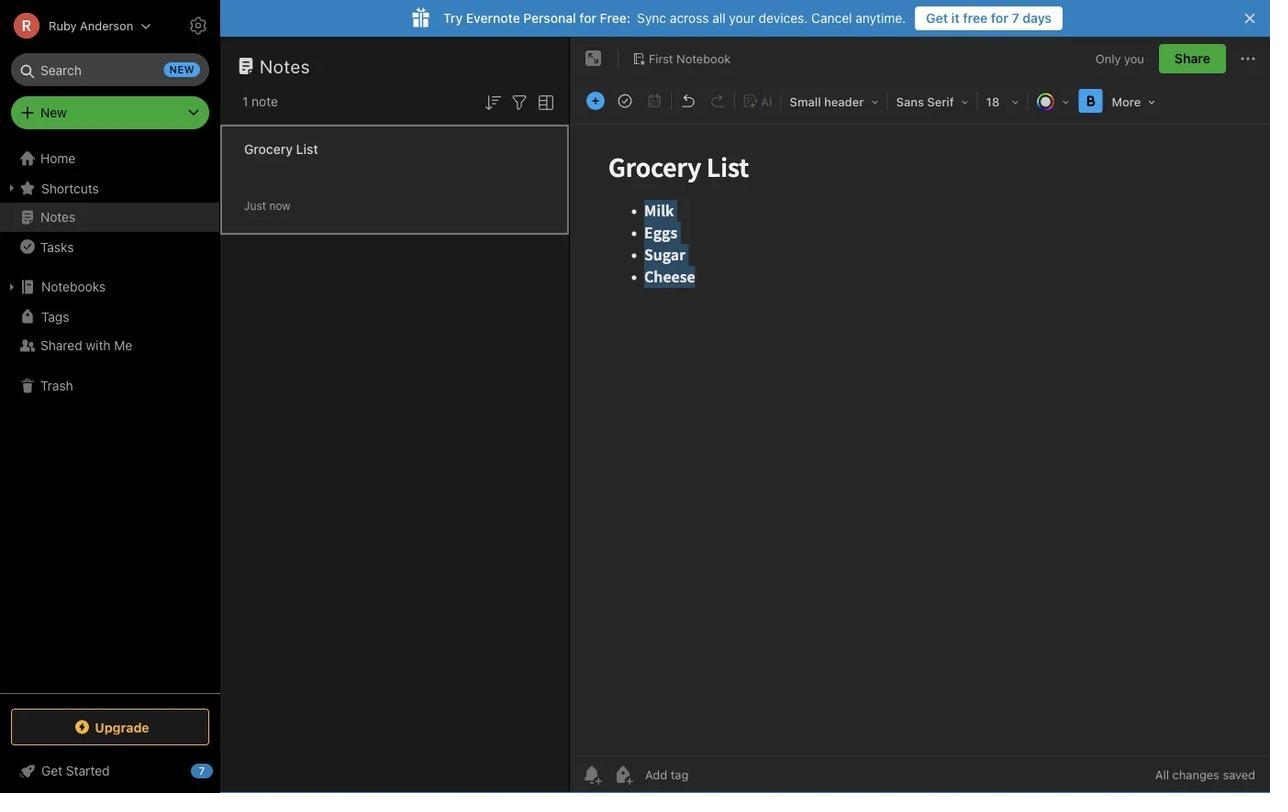 Task type: locate. For each thing, give the bounding box(es) containing it.
tags
[[41, 309, 69, 324]]

expand notebooks image
[[5, 280, 19, 295]]

anderson
[[80, 19, 133, 33]]

get left it
[[926, 11, 948, 26]]

1 vertical spatial 7
[[199, 766, 205, 778]]

saved
[[1223, 769, 1255, 782]]

7
[[1012, 11, 1019, 26], [199, 766, 205, 778]]

just
[[244, 200, 266, 212]]

0 horizontal spatial notes
[[40, 210, 75, 225]]

get it free for 7 days button
[[915, 6, 1063, 30]]

1 vertical spatial get
[[41, 764, 62, 779]]

for for free:
[[579, 11, 596, 26]]

1 horizontal spatial notes
[[260, 55, 310, 77]]

1 horizontal spatial get
[[926, 11, 948, 26]]

0 vertical spatial notes
[[260, 55, 310, 77]]

1 for from the left
[[579, 11, 596, 26]]

now
[[269, 200, 290, 212]]

Font family field
[[890, 88, 975, 115]]

get left started
[[41, 764, 62, 779]]

note
[[252, 94, 278, 109]]

View options field
[[530, 90, 557, 114]]

for right free
[[991, 11, 1008, 26]]

0 vertical spatial get
[[926, 11, 948, 26]]

devices.
[[759, 11, 808, 26]]

add filters image
[[508, 92, 530, 114]]

it
[[951, 11, 960, 26]]

1 vertical spatial notes
[[40, 210, 75, 225]]

Help and Learning task checklist field
[[0, 757, 220, 786]]

grocery
[[244, 142, 293, 157]]

Insert field
[[582, 88, 609, 114]]

notes
[[260, 55, 310, 77], [40, 210, 75, 225]]

tree
[[0, 144, 220, 693]]

you
[[1124, 52, 1144, 65]]

all changes saved
[[1155, 769, 1255, 782]]

add tag image
[[612, 764, 634, 786]]

trash
[[40, 379, 73, 394]]

first
[[649, 51, 673, 65]]

Account field
[[0, 7, 152, 44]]

more
[[1112, 95, 1141, 109]]

1 horizontal spatial 7
[[1012, 11, 1019, 26]]

more actions image
[[1237, 48, 1259, 70]]

7 left click to collapse image
[[199, 766, 205, 778]]

expand note image
[[583, 48, 605, 70]]

for left free:
[[579, 11, 596, 26]]

0 horizontal spatial for
[[579, 11, 596, 26]]

1 horizontal spatial for
[[991, 11, 1008, 26]]

for for 7
[[991, 11, 1008, 26]]

get inside help and learning task checklist field
[[41, 764, 62, 779]]

note window element
[[570, 37, 1270, 794]]

for inside button
[[991, 11, 1008, 26]]

7 inside get it free for 7 days button
[[1012, 11, 1019, 26]]

tree containing home
[[0, 144, 220, 693]]

upgrade button
[[11, 709, 209, 746]]

0 horizontal spatial 7
[[199, 766, 205, 778]]

notebook
[[676, 51, 731, 65]]

Font size field
[[980, 88, 1026, 115]]

free:
[[600, 11, 631, 26]]

free
[[963, 11, 988, 26]]

shortcuts
[[41, 181, 99, 196]]

with
[[86, 338, 111, 353]]

Note Editor text field
[[570, 125, 1270, 756]]

notes up tasks
[[40, 210, 75, 225]]

cancel
[[811, 11, 852, 26]]

get
[[926, 11, 948, 26], [41, 764, 62, 779]]

for
[[579, 11, 596, 26], [991, 11, 1008, 26]]

all
[[712, 11, 726, 26]]

small
[[790, 95, 821, 109]]

7 left 'days'
[[1012, 11, 1019, 26]]

shortcuts button
[[0, 173, 219, 203]]

0 vertical spatial 7
[[1012, 11, 1019, 26]]

shared
[[40, 338, 82, 353]]

tags button
[[0, 302, 219, 331]]

share
[[1175, 51, 1210, 66]]

task image
[[612, 88, 638, 114]]

undo image
[[675, 88, 701, 114]]

get inside button
[[926, 11, 948, 26]]

0 horizontal spatial get
[[41, 764, 62, 779]]

2 for from the left
[[991, 11, 1008, 26]]

your
[[729, 11, 755, 26]]

notes up note
[[260, 55, 310, 77]]

grocery list
[[244, 142, 318, 157]]

bold image
[[1078, 88, 1104, 114]]

get for get started
[[41, 764, 62, 779]]

settings image
[[187, 15, 209, 37]]

tasks button
[[0, 232, 219, 262]]



Task type: describe. For each thing, give the bounding box(es) containing it.
notebooks
[[41, 279, 106, 295]]

home link
[[0, 144, 220, 173]]

add a reminder image
[[581, 764, 603, 786]]

ruby
[[49, 19, 77, 33]]

More actions field
[[1237, 44, 1259, 73]]

try evernote personal for free: sync across all your devices. cancel anytime.
[[443, 11, 906, 26]]

only
[[1096, 52, 1121, 65]]

header
[[824, 95, 864, 109]]

notebooks link
[[0, 273, 219, 302]]

shared with me link
[[0, 331, 219, 361]]

sans
[[896, 95, 924, 109]]

1
[[242, 94, 248, 109]]

notes inside tree
[[40, 210, 75, 225]]

home
[[40, 151, 75, 166]]

days
[[1022, 11, 1052, 26]]

sans serif
[[896, 95, 954, 109]]

list
[[296, 142, 318, 157]]

small header
[[790, 95, 864, 109]]

notes link
[[0, 203, 219, 232]]

across
[[670, 11, 709, 26]]

Font color field
[[1030, 88, 1076, 115]]

Heading level field
[[783, 88, 885, 115]]

serif
[[927, 95, 954, 109]]

7 inside help and learning task checklist field
[[199, 766, 205, 778]]

Search text field
[[24, 53, 196, 86]]

More field
[[1105, 88, 1162, 115]]

get for get it free for 7 days
[[926, 11, 948, 26]]

shared with me
[[40, 338, 132, 353]]

click to collapse image
[[213, 760, 227, 782]]

sync
[[637, 11, 666, 26]]

Add tag field
[[643, 768, 781, 783]]

try
[[443, 11, 463, 26]]

first notebook
[[649, 51, 731, 65]]

new search field
[[24, 53, 200, 86]]

tasks
[[40, 239, 74, 254]]

me
[[114, 338, 132, 353]]

new
[[169, 64, 195, 76]]

started
[[66, 764, 110, 779]]

upgrade
[[95, 720, 149, 735]]

share button
[[1159, 44, 1226, 73]]

all
[[1155, 769, 1169, 782]]

just now
[[244, 200, 290, 212]]

first notebook button
[[626, 46, 737, 72]]

personal
[[523, 11, 576, 26]]

18
[[986, 95, 1000, 109]]

trash link
[[0, 372, 219, 401]]

changes
[[1172, 769, 1219, 782]]

get it free for 7 days
[[926, 11, 1052, 26]]

ruby anderson
[[49, 19, 133, 33]]

get started
[[41, 764, 110, 779]]

evernote
[[466, 11, 520, 26]]

anytime.
[[855, 11, 906, 26]]

new
[[40, 105, 67, 120]]

1 note
[[242, 94, 278, 109]]

new button
[[11, 96, 209, 129]]

Sort options field
[[482, 90, 504, 114]]

only you
[[1096, 52, 1144, 65]]

Add filters field
[[508, 90, 530, 114]]



Task type: vqa. For each thing, say whether or not it's contained in the screenshot.
Free:
yes



